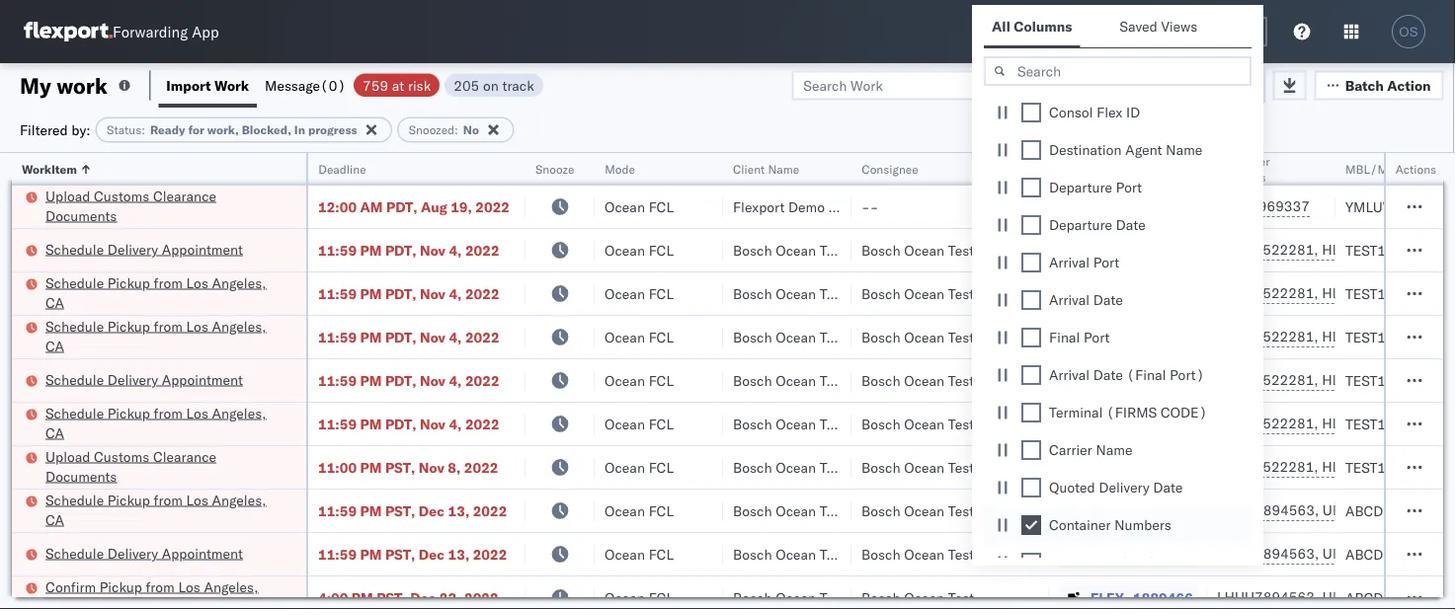 Task type: describe. For each thing, give the bounding box(es) containing it.
3 schedule pickup from los angeles, ca link from the top
[[45, 404, 281, 443]]

flexport demo consignee
[[733, 198, 895, 215]]

6 ceau7522281, from the top
[[1217, 458, 1319, 476]]

am
[[360, 198, 383, 215]]

angeles, for 4th the schedule pickup from los angeles, ca link
[[212, 492, 266, 509]]

filtered by:
[[20, 121, 91, 138]]

terminal (firms code)
[[1049, 404, 1208, 421]]

11:59 for 4th schedule pickup from los angeles, ca "button" from the bottom of the page
[[318, 285, 357, 302]]

11:59 for 4th schedule pickup from los angeles, ca "button" from the top of the page
[[318, 502, 357, 520]]

carrier
[[1049, 442, 1093, 459]]

upload customs clearance documents link for 11:00 pm pst, nov 8, 2022
[[45, 447, 281, 487]]

23,
[[440, 589, 461, 607]]

ca for the confirm pickup from los angeles, ca link
[[45, 598, 64, 610]]

forwarding app link
[[24, 22, 219, 41]]

file
[[1119, 77, 1143, 94]]

forwarding
[[113, 22, 188, 41]]

flex-1846748 for third the schedule pickup from los angeles, ca link from the bottom
[[1091, 329, 1193, 346]]

batch action
[[1345, 77, 1431, 94]]

fcl for 2nd the schedule pickup from los angeles, ca link from the bottom of the page
[[649, 415, 674, 433]]

departure port
[[1049, 179, 1142, 196]]

2 1846748 from the top
[[1133, 285, 1193, 302]]

appointment for 11:59 pm pdt, nov 4, 2022
[[162, 241, 243, 258]]

port for departure port
[[1116, 179, 1142, 196]]

pickup for second schedule pickup from los angeles, ca "button" from the bottom of the page
[[107, 405, 150, 422]]

2 hlxu6269489, from the top
[[1322, 285, 1423, 302]]

(final
[[1127, 367, 1166, 384]]

client
[[733, 162, 765, 176]]

5 1846748 from the top
[[1133, 415, 1193, 433]]

los for confirm pickup from los angeles, ca button
[[178, 579, 200, 596]]

schedule delivery appointment button for 11:59 pm pst, dec 13, 2022
[[45, 544, 243, 566]]

nov for 2nd the schedule pickup from los angeles, ca link from the bottom of the page
[[420, 415, 446, 433]]

: for status
[[142, 123, 145, 137]]

6 flex- from the top
[[1091, 459, 1133, 476]]

destination agent name
[[1049, 141, 1203, 159]]

ocean fcl for third the schedule pickup from los angeles, ca link from the bottom
[[605, 329, 674, 346]]

pickup for 4th schedule pickup from los angeles, ca "button" from the bottom of the page
[[107, 274, 150, 291]]

by:
[[71, 121, 91, 138]]

7 11:59 from the top
[[318, 546, 357, 563]]

confirm pickup from los angeles, ca link
[[45, 578, 281, 610]]

consol
[[1049, 104, 1093, 121]]

1 4, from the top
[[449, 242, 462, 259]]

4 4, from the top
[[449, 372, 462, 389]]

from for third the schedule pickup from los angeles, ca link from the bottom
[[154, 318, 183, 335]]

pst, for schedule pickup from los angeles, ca
[[385, 502, 415, 520]]

schedule delivery appointment button for 11:59 pm pdt, nov 4, 2022
[[45, 240, 243, 261]]

arrival port
[[1049, 254, 1120, 271]]

flex-1846748 for 2nd the schedule delivery appointment link from the bottom of the page
[[1091, 372, 1193, 389]]

2 fcl from the top
[[649, 242, 674, 259]]

4 schedule pickup from los angeles, ca link from the top
[[45, 491, 281, 530]]

2 1889466 from the top
[[1133, 546, 1193, 563]]

pdt, for fourth the schedule pickup from los angeles, ca link from the bottom of the page
[[385, 285, 417, 302]]

flex-1846748 for 2nd the schedule pickup from los angeles, ca link from the bottom of the page
[[1091, 415, 1193, 433]]

11:59 pm pdt, nov 4, 2022 for fourth the schedule pickup from los angeles, ca link from the bottom of the page
[[318, 285, 500, 302]]

3 schedule from the top
[[45, 318, 104, 335]]

date for arrival date
[[1094, 291, 1123, 309]]

arrival for arrival date
[[1049, 291, 1090, 309]]

7 schedule from the top
[[45, 545, 104, 562]]

9 resize handle column header from the left
[[1420, 153, 1444, 610]]

hlxu for 2nd the schedule pickup from los angeles, ca link from the bottom of the page
[[1427, 415, 1455, 432]]

resize handle column header for workitem
[[283, 153, 306, 610]]

mbl/mawb
[[1346, 162, 1415, 176]]

1 vertical spatial container
[[1049, 517, 1111, 534]]

upload for 11:00 pm pst, nov 8, 2022
[[45, 448, 90, 465]]

angeles, for the confirm pickup from los angeles, ca link
[[204, 579, 258, 596]]

ca for third the schedule pickup from los angeles, ca link from the bottom
[[45, 337, 64, 355]]

risk
[[408, 77, 431, 94]]

3 resize handle column header from the left
[[571, 153, 595, 610]]

os
[[1399, 24, 1419, 39]]

flex-1889466 for confirm pickup from los angeles, ca
[[1091, 589, 1193, 607]]

dec for schedule pickup from los angeles, ca
[[419, 502, 445, 520]]

Search Shipments (/) text field
[[1077, 17, 1268, 46]]

2 - from the left
[[870, 198, 879, 215]]

4 hlxu6269489, from the top
[[1322, 372, 1423, 389]]

file exception
[[1119, 77, 1211, 94]]

message (0)
[[265, 77, 346, 94]]

my work
[[20, 72, 108, 99]]

nov for upload customs clearance documents "link" for 11:00 pm pst, nov 8, 2022
[[419, 459, 444, 476]]

5 fcl from the top
[[649, 372, 674, 389]]

from for 4th the schedule pickup from los angeles, ca link
[[154, 492, 183, 509]]

ocean fcl for 2nd the schedule pickup from los angeles, ca link from the bottom of the page
[[605, 415, 674, 433]]

deadline
[[318, 162, 366, 176]]

1 horizontal spatial id
[[1126, 104, 1140, 121]]

1 11:59 pm pdt, nov 4, 2022 from the top
[[318, 242, 500, 259]]

11:00
[[318, 459, 357, 476]]

date for departure date
[[1116, 216, 1146, 234]]

flex id button
[[1049, 157, 1188, 177]]

agent
[[1126, 141, 1163, 159]]

container numbers button
[[1207, 149, 1316, 185]]

in
[[294, 123, 305, 137]]

8,
[[448, 459, 461, 476]]

1 flex- from the top
[[1091, 242, 1133, 259]]

arrival date
[[1049, 291, 1123, 309]]

upload customs clearance documents link for 12:00 am pdt, aug 19, 2022
[[45, 186, 281, 226]]

all
[[992, 18, 1011, 35]]

5 schedule from the top
[[45, 405, 104, 422]]

blocked,
[[242, 123, 291, 137]]

1 vertical spatial consignee
[[829, 198, 895, 215]]

filtered
[[20, 121, 68, 138]]

5 hlxu6269489, from the top
[[1322, 415, 1423, 432]]

all columns
[[992, 18, 1073, 35]]

app
[[192, 22, 219, 41]]

3 1846748 from the top
[[1133, 329, 1193, 346]]

6 flex-1846748 from the top
[[1091, 459, 1193, 476]]

lhuu7894563, uetu5238478 for schedule pickup from los angeles, ca
[[1217, 502, 1419, 519]]

1 schedule from the top
[[45, 241, 104, 258]]

workitem
[[22, 162, 77, 176]]

ocean fcl for upload customs clearance documents "link" for 11:00 pm pst, nov 8, 2022
[[605, 459, 674, 476]]

pickup for confirm pickup from los angeles, ca button
[[100, 579, 142, 596]]

date down code)
[[1153, 479, 1183, 497]]

2 schedule pickup from los angeles, ca link from the top
[[45, 317, 281, 356]]

los for 4th schedule pickup from los angeles, ca "button" from the top of the page
[[186, 492, 208, 509]]

759
[[363, 77, 388, 94]]

2 4, from the top
[[449, 285, 462, 302]]

1 horizontal spatial flex
[[1097, 104, 1123, 121]]

flex id
[[1059, 162, 1096, 176]]

12:00 am pdt, aug 19, 2022
[[318, 198, 510, 215]]

5 flex- from the top
[[1091, 415, 1133, 433]]

message
[[265, 77, 320, 94]]

Search Work text field
[[792, 71, 1007, 100]]

from for 2nd the schedule pickup from los angeles, ca link from the bottom of the page
[[154, 405, 183, 422]]

1 schedule pickup from los angeles, ca link from the top
[[45, 273, 281, 313]]

1 flex-1846748 from the top
[[1091, 242, 1193, 259]]

terminal
[[1049, 404, 1103, 421]]

name for carrier name
[[1096, 442, 1133, 459]]

caiu7969337
[[1217, 198, 1310, 215]]

1 ceau7522281, hlxu6269489, hlxu from the top
[[1217, 241, 1455, 258]]

2 abcdefg784565 from the top
[[1346, 546, 1455, 563]]

4 hlxu from the top
[[1427, 372, 1455, 389]]

on
[[483, 77, 499, 94]]

2 appointment from the top
[[162, 371, 243, 388]]

2 schedule pickup from los angeles, ca button from the top
[[45, 317, 281, 358]]

3 schedule pickup from los angeles, ca button from the top
[[45, 404, 281, 445]]

angeles, for 2nd the schedule pickup from los angeles, ca link from the bottom of the page
[[212, 405, 266, 422]]

import
[[166, 77, 211, 94]]

mbl/mawb numbe
[[1346, 162, 1455, 176]]

2 uetu5238478 from the top
[[1323, 545, 1419, 563]]

mode
[[605, 162, 635, 176]]

dangerous
[[1049, 554, 1117, 572]]

2 schedule from the top
[[45, 274, 104, 291]]

6 1846748 from the top
[[1133, 459, 1193, 476]]

confirm pickup from los angeles, ca
[[45, 579, 258, 610]]

id inside button
[[1084, 162, 1096, 176]]

progress
[[308, 123, 357, 137]]

2 flex- from the top
[[1091, 285, 1133, 302]]

import work
[[166, 77, 249, 94]]

ocean fcl for the confirm pickup from los angeles, ca link
[[605, 589, 674, 607]]

4 ceau7522281, hlxu6269489, hlxu from the top
[[1217, 372, 1455, 389]]

4 schedule pickup from los angeles, ca button from the top
[[45, 491, 281, 532]]

port)
[[1170, 367, 1205, 384]]

work,
[[207, 123, 239, 137]]

2 ceau7522281, from the top
[[1217, 285, 1319, 302]]

test123456 for 2nd the schedule delivery appointment link from the bottom of the page
[[1346, 372, 1429, 389]]

1 ceau7522281, from the top
[[1217, 241, 1319, 258]]

11:59 pm pdt, nov 4, 2022 for third the schedule pickup from los angeles, ca link from the bottom
[[318, 329, 500, 346]]

7 flex- from the top
[[1091, 502, 1133, 520]]

1 - from the left
[[862, 198, 870, 215]]

clearance for 11:00 pm pst, nov 8, 2022
[[153, 448, 216, 465]]

4:00
[[318, 589, 348, 607]]

2 schedule delivery appointment link from the top
[[45, 370, 243, 390]]

ca for 2nd the schedule pickup from los angeles, ca link from the bottom of the page
[[45, 424, 64, 442]]

schedule pickup from los angeles, ca for third the schedule pickup from los angeles, ca link from the bottom
[[45, 318, 266, 355]]

2 lhuu7894563, uetu5238478 from the top
[[1217, 545, 1419, 563]]

import work button
[[158, 63, 257, 108]]

confirm
[[45, 579, 96, 596]]

departure for departure date
[[1049, 216, 1113, 234]]

arrival for arrival port
[[1049, 254, 1090, 271]]

dec for confirm pickup from los angeles, ca
[[410, 589, 436, 607]]

11:59 for second schedule pickup from los angeles, ca "button" from the bottom of the page
[[318, 415, 357, 433]]

2 13, from the top
[[448, 546, 470, 563]]

all columns button
[[984, 9, 1080, 47]]

0 horizontal spatial numbers
[[1115, 517, 1172, 534]]

carrier name
[[1049, 442, 1133, 459]]

205 on track
[[454, 77, 534, 94]]

8 flex- from the top
[[1091, 546, 1133, 563]]

views
[[1161, 18, 1198, 35]]

2 lhuu7894563, from the top
[[1217, 545, 1319, 563]]

12:00
[[318, 198, 357, 215]]

demo
[[788, 198, 825, 215]]

hlxu for fourth the schedule pickup from los angeles, ca link from the bottom of the page
[[1427, 285, 1455, 302]]

3 hlxu6269489, from the top
[[1322, 328, 1423, 345]]

--
[[862, 198, 879, 215]]

port for final port
[[1084, 329, 1110, 346]]

arrival date (final port)
[[1049, 367, 1205, 384]]

pickup for second schedule pickup from los angeles, ca "button" from the top of the page
[[107, 318, 150, 335]]

work
[[215, 77, 249, 94]]

saved views button
[[1112, 9, 1210, 47]]

appointment for 11:59 pm pst, dec 13, 2022
[[162, 545, 243, 562]]

departure date
[[1049, 216, 1146, 234]]

schedule delivery appointment for 11:59 pm pst, dec 13, 2022
[[45, 545, 243, 562]]

uetu5238478 for schedule pickup from los angeles, ca
[[1323, 502, 1419, 519]]

5 ceau7522281, from the top
[[1217, 415, 1319, 432]]

schedule pickup from los angeles, ca for 2nd the schedule pickup from los angeles, ca link from the bottom of the page
[[45, 405, 266, 442]]

11:59 for 2nd schedule delivery appointment 'button' from the bottom of the page
[[318, 372, 357, 389]]

from for the confirm pickup from los angeles, ca link
[[146, 579, 175, 596]]

snoozed : no
[[409, 123, 479, 137]]

quoted
[[1049, 479, 1095, 497]]

(firms
[[1107, 404, 1157, 421]]

work
[[57, 72, 108, 99]]

track
[[502, 77, 534, 94]]

ready
[[150, 123, 185, 137]]

los for second schedule pickup from los angeles, ca "button" from the bottom of the page
[[186, 405, 208, 422]]

flex-1889466 for schedule pickup from los angeles, ca
[[1091, 502, 1193, 520]]



Task type: locate. For each thing, give the bounding box(es) containing it.
1 abcdefg784565 from the top
[[1346, 502, 1455, 520]]

1 vertical spatial documents
[[45, 468, 117, 485]]

uetu5238478 for confirm pickup from los angeles, ca
[[1323, 589, 1419, 606]]

upload customs clearance documents button for 12:00 am pdt, aug 19, 2022
[[45, 186, 281, 228]]

lhuu7894563,
[[1217, 502, 1319, 519], [1217, 545, 1319, 563], [1217, 589, 1319, 606]]

0 vertical spatial dec
[[419, 502, 445, 520]]

angeles, for third the schedule pickup from los angeles, ca link from the bottom
[[212, 318, 266, 335]]

pdt, for third the schedule pickup from los angeles, ca link from the bottom
[[385, 329, 417, 346]]

container numbers
[[1217, 154, 1270, 184], [1049, 517, 1172, 534]]

3 11:59 pm pdt, nov 4, 2022 from the top
[[318, 329, 500, 346]]

0 vertical spatial consignee
[[862, 162, 918, 176]]

1846748 down "departure date"
[[1133, 242, 1193, 259]]

departure up arrival port
[[1049, 216, 1113, 234]]

from inside "confirm pickup from los angeles, ca"
[[146, 579, 175, 596]]

port for arrival port
[[1094, 254, 1120, 271]]

ceau7522281, hlxu6269489, hlxu for 2nd the schedule pickup from los angeles, ca link from the bottom of the page
[[1217, 415, 1455, 432]]

0 horizontal spatial id
[[1084, 162, 1096, 176]]

6 11:59 from the top
[[318, 502, 357, 520]]

delivery for schedule delivery appointment 'button' corresponding to 11:59 pm pdt, nov 4, 2022
[[107, 241, 158, 258]]

pickup
[[107, 274, 150, 291], [107, 318, 150, 335], [107, 405, 150, 422], [107, 492, 150, 509], [100, 579, 142, 596]]

for
[[188, 123, 204, 137]]

4 schedule pickup from los angeles, ca from the top
[[45, 492, 266, 529]]

1 vertical spatial upload customs clearance documents link
[[45, 447, 281, 487]]

flex-1889466
[[1091, 502, 1193, 520], [1091, 546, 1193, 563], [1091, 589, 1193, 607]]

1 horizontal spatial container numbers
[[1217, 154, 1270, 184]]

fcl for upload customs clearance documents "link" for 12:00 am pdt, aug 19, 2022
[[649, 198, 674, 215]]

0 vertical spatial arrival
[[1049, 254, 1090, 271]]

goods
[[1120, 554, 1161, 572]]

flex inside button
[[1059, 162, 1081, 176]]

3 4, from the top
[[449, 329, 462, 346]]

container numbers up dangerous goods
[[1049, 517, 1172, 534]]

2 vertical spatial uetu5238478
[[1323, 589, 1419, 606]]

angeles, for fourth the schedule pickup from los angeles, ca link from the bottom of the page
[[212, 274, 266, 291]]

upload
[[45, 187, 90, 205], [45, 448, 90, 465]]

11:59 pm pdt, nov 4, 2022 for 2nd the schedule pickup from los angeles, ca link from the bottom of the page
[[318, 415, 500, 433]]

1 schedule delivery appointment button from the top
[[45, 240, 243, 261]]

0 vertical spatial numbers
[[1217, 169, 1266, 184]]

2 ocean fcl from the top
[[605, 242, 674, 259]]

date for arrival date (final port)
[[1094, 367, 1123, 384]]

1 vertical spatial port
[[1094, 254, 1120, 271]]

1 schedule delivery appointment link from the top
[[45, 240, 243, 259]]

1 appointment from the top
[[162, 241, 243, 258]]

2 11:59 pm pst, dec 13, 2022 from the top
[[318, 546, 507, 563]]

0 vertical spatial port
[[1116, 179, 1142, 196]]

test123456 for 2nd the schedule pickup from los angeles, ca link from the bottom of the page
[[1346, 415, 1429, 433]]

upload customs clearance documents link
[[45, 186, 281, 226], [45, 447, 281, 487]]

delivery
[[107, 241, 158, 258], [107, 371, 158, 388], [1099, 479, 1150, 497], [107, 545, 158, 562]]

id up the departure port
[[1084, 162, 1096, 176]]

2 flex-1889466 from the top
[[1091, 546, 1193, 563]]

delivery for schedule delivery appointment 'button' related to 11:59 pm pst, dec 13, 2022
[[107, 545, 158, 562]]

resize handle column header for consignee
[[1026, 153, 1049, 610]]

9 flex- from the top
[[1091, 589, 1133, 607]]

consignee up '--'
[[862, 162, 918, 176]]

test123456 for third the schedule pickup from los angeles, ca link from the bottom
[[1346, 329, 1429, 346]]

documents for 12:00
[[45, 207, 117, 224]]

1889466 down the goods
[[1133, 589, 1193, 607]]

1 vertical spatial numbers
[[1115, 517, 1172, 534]]

quoted delivery date
[[1049, 479, 1183, 497]]

6 hlxu from the top
[[1427, 458, 1455, 476]]

1 vertical spatial flex-1889466
[[1091, 546, 1193, 563]]

1 clearance from the top
[[153, 187, 216, 205]]

0 vertical spatial lhuu7894563, uetu5238478
[[1217, 502, 1419, 519]]

client name button
[[723, 157, 832, 177]]

at
[[392, 77, 404, 94]]

2 flex-1846748 from the top
[[1091, 285, 1193, 302]]

flex-
[[1091, 242, 1133, 259], [1091, 285, 1133, 302], [1091, 329, 1133, 346], [1091, 372, 1133, 389], [1091, 415, 1133, 433], [1091, 459, 1133, 476], [1091, 502, 1133, 520], [1091, 546, 1133, 563], [1091, 589, 1133, 607]]

fcl
[[649, 198, 674, 215], [649, 242, 674, 259], [649, 285, 674, 302], [649, 329, 674, 346], [649, 372, 674, 389], [649, 415, 674, 433], [649, 459, 674, 476], [649, 502, 674, 520], [649, 546, 674, 563], [649, 589, 674, 607]]

client name
[[733, 162, 800, 176]]

3 11:59 from the top
[[318, 329, 357, 346]]

: left ready
[[142, 123, 145, 137]]

1 vertical spatial arrival
[[1049, 291, 1090, 309]]

resize handle column header for mode
[[700, 153, 723, 610]]

departure down the flex id
[[1049, 179, 1113, 196]]

departure for departure port
[[1049, 179, 1113, 196]]

aug
[[421, 198, 447, 215]]

flex-1846748 up '(final'
[[1091, 329, 1193, 346]]

snoozed
[[409, 123, 455, 137]]

no
[[463, 123, 479, 137]]

1 arrival from the top
[[1049, 254, 1090, 271]]

2 vertical spatial dec
[[410, 589, 436, 607]]

1 vertical spatial clearance
[[153, 448, 216, 465]]

1846748
[[1133, 242, 1193, 259], [1133, 285, 1193, 302], [1133, 329, 1193, 346], [1133, 372, 1193, 389], [1133, 415, 1193, 433], [1133, 459, 1193, 476]]

2 vertical spatial arrival
[[1049, 367, 1090, 384]]

pst, down 11:00 pm pst, nov 8, 2022
[[385, 502, 415, 520]]

13, up 23, at bottom
[[448, 546, 470, 563]]

test123456 for fourth the schedule pickup from los angeles, ca link from the bottom of the page
[[1346, 285, 1429, 302]]

0 vertical spatial container numbers
[[1217, 154, 1270, 184]]

1889466
[[1133, 502, 1193, 520], [1133, 546, 1193, 563], [1133, 589, 1193, 607]]

9 ocean fcl from the top
[[605, 546, 674, 563]]

port down "departure date"
[[1094, 254, 1120, 271]]

nov for fourth the schedule pickup from los angeles, ca link from the bottom of the page
[[420, 285, 446, 302]]

2 vertical spatial lhuu7894563,
[[1217, 589, 1319, 606]]

1 hlxu6269489, from the top
[[1322, 241, 1423, 258]]

name inside button
[[768, 162, 800, 176]]

resize handle column header for deadline
[[502, 153, 526, 610]]

4 11:59 pm pdt, nov 4, 2022 from the top
[[318, 372, 500, 389]]

11:59 pm pdt, nov 4, 2022
[[318, 242, 500, 259], [318, 285, 500, 302], [318, 329, 500, 346], [318, 372, 500, 389], [318, 415, 500, 433]]

0 vertical spatial 13,
[[448, 502, 470, 520]]

abcdefg784565 for confirm pickup from los angeles, ca
[[1346, 589, 1455, 607]]

1 vertical spatial uetu5238478
[[1323, 545, 1419, 563]]

arrival up final
[[1049, 291, 1090, 309]]

3 ceau7522281, from the top
[[1217, 328, 1319, 345]]

resize handle column header for container numbers
[[1312, 153, 1336, 610]]

1 horizontal spatial numbers
[[1217, 169, 1266, 184]]

code)
[[1161, 404, 1208, 421]]

1 vertical spatial schedule delivery appointment link
[[45, 370, 243, 390]]

: left no
[[455, 123, 458, 137]]

resize handle column header
[[283, 153, 306, 610], [502, 153, 526, 610], [571, 153, 595, 610], [700, 153, 723, 610], [828, 153, 852, 610], [1026, 153, 1049, 610], [1184, 153, 1207, 610], [1312, 153, 1336, 610], [1420, 153, 1444, 610]]

1846748 up '(final'
[[1133, 329, 1193, 346]]

container inside button
[[1217, 154, 1270, 168]]

exception
[[1146, 77, 1211, 94]]

1 fcl from the top
[[649, 198, 674, 215]]

schedule delivery appointment link for 11:59 pm pst, dec 13, 2022
[[45, 544, 243, 564]]

1 vertical spatial appointment
[[162, 371, 243, 388]]

1 vertical spatial lhuu7894563,
[[1217, 545, 1319, 563]]

1 ocean fcl from the top
[[605, 198, 674, 215]]

2022
[[476, 198, 510, 215], [465, 242, 500, 259], [465, 285, 500, 302], [465, 329, 500, 346], [465, 372, 500, 389], [465, 415, 500, 433], [464, 459, 498, 476], [473, 502, 507, 520], [473, 546, 507, 563], [464, 589, 499, 607]]

container up dangerous
[[1049, 517, 1111, 534]]

status
[[107, 123, 142, 137]]

1 vertical spatial id
[[1084, 162, 1096, 176]]

ca inside "confirm pickup from los angeles, ca"
[[45, 598, 64, 610]]

port right final
[[1084, 329, 1110, 346]]

0 vertical spatial schedule delivery appointment
[[45, 241, 243, 258]]

customs for 11:00 pm pst, nov 8, 2022
[[94, 448, 149, 465]]

4 ceau7522281, from the top
[[1217, 372, 1319, 389]]

consol flex id
[[1049, 104, 1140, 121]]

dec up 23, at bottom
[[419, 546, 445, 563]]

0 horizontal spatial flex
[[1059, 162, 1081, 176]]

None checkbox
[[1022, 103, 1041, 123], [1022, 140, 1041, 160], [1022, 178, 1041, 198], [1022, 328, 1041, 348], [1022, 366, 1041, 385], [1022, 403, 1041, 423], [1022, 478, 1041, 498], [1022, 103, 1041, 123], [1022, 140, 1041, 160], [1022, 178, 1041, 198], [1022, 328, 1041, 348], [1022, 366, 1041, 385], [1022, 403, 1041, 423], [1022, 478, 1041, 498]]

3 ca from the top
[[45, 424, 64, 442]]

uetu5238478
[[1323, 502, 1419, 519], [1323, 545, 1419, 563], [1323, 589, 1419, 606]]

flex-1846748 down '(final'
[[1091, 415, 1193, 433]]

consignee
[[862, 162, 918, 176], [829, 198, 895, 215]]

0 vertical spatial schedule delivery appointment link
[[45, 240, 243, 259]]

205
[[454, 77, 480, 94]]

ymluw2366793
[[1346, 198, 1455, 215]]

container numbers up caiu7969337
[[1217, 154, 1270, 184]]

ca for 4th the schedule pickup from los angeles, ca link
[[45, 511, 64, 529]]

1 vertical spatial name
[[768, 162, 800, 176]]

0 vertical spatial id
[[1126, 104, 1140, 121]]

5 flex-1846748 from the top
[[1091, 415, 1193, 433]]

final
[[1049, 329, 1080, 346]]

schedule pickup from los angeles, ca for fourth the schedule pickup from los angeles, ca link from the bottom of the page
[[45, 274, 266, 311]]

3 abcdefg784565 from the top
[[1346, 589, 1455, 607]]

0 vertical spatial clearance
[[153, 187, 216, 205]]

0 vertical spatial abcdefg784565
[[1346, 502, 1455, 520]]

0 vertical spatial 1889466
[[1133, 502, 1193, 520]]

0 vertical spatial 11:59 pm pst, dec 13, 2022
[[318, 502, 507, 520]]

4 resize handle column header from the left
[[700, 153, 723, 610]]

3 lhuu7894563, from the top
[[1217, 589, 1319, 606]]

1 vertical spatial upload customs clearance documents
[[45, 448, 216, 485]]

1 horizontal spatial container
[[1217, 154, 1270, 168]]

hlxu for upload customs clearance documents "link" for 11:00 pm pst, nov 8, 2022
[[1427, 458, 1455, 476]]

2 ca from the top
[[45, 337, 64, 355]]

los inside "confirm pickup from los angeles, ca"
[[178, 579, 200, 596]]

1 1846748 from the top
[[1133, 242, 1193, 259]]

0 vertical spatial flex-1889466
[[1091, 502, 1193, 520]]

columns
[[1014, 18, 1073, 35]]

numbers up the goods
[[1115, 517, 1172, 534]]

5 ca from the top
[[45, 598, 64, 610]]

documents for 11:00
[[45, 468, 117, 485]]

3 arrival from the top
[[1049, 367, 1090, 384]]

2 test123456 from the top
[[1346, 285, 1429, 302]]

pst, left 8,
[[385, 459, 415, 476]]

0 vertical spatial flex
[[1097, 104, 1123, 121]]

1 vertical spatial schedule delivery appointment button
[[45, 370, 243, 392]]

flex-1846748 up quoted delivery date
[[1091, 459, 1193, 476]]

workitem button
[[12, 157, 287, 177]]

1 upload customs clearance documents link from the top
[[45, 186, 281, 226]]

13,
[[448, 502, 470, 520], [448, 546, 470, 563]]

confirm pickup from los angeles, ca button
[[45, 578, 281, 610]]

1 1889466 from the top
[[1133, 502, 1193, 520]]

0 vertical spatial departure
[[1049, 179, 1113, 196]]

schedule pickup from los angeles, ca for 4th the schedule pickup from los angeles, ca link
[[45, 492, 266, 529]]

2 vertical spatial name
[[1096, 442, 1133, 459]]

1 hlxu from the top
[[1427, 241, 1455, 258]]

1 vertical spatial dec
[[419, 546, 445, 563]]

5 ceau7522281, hlxu6269489, hlxu from the top
[[1217, 415, 1455, 432]]

upload customs clearance documents for 11:00 pm pst, nov 8, 2022
[[45, 448, 216, 485]]

0 vertical spatial upload customs clearance documents
[[45, 187, 216, 224]]

3 schedule delivery appointment from the top
[[45, 545, 243, 562]]

fcl for the confirm pickup from los angeles, ca link
[[649, 589, 674, 607]]

pdt, for 2nd the schedule delivery appointment link from the bottom of the page
[[385, 372, 417, 389]]

ocean fcl for upload customs clearance documents "link" for 12:00 am pdt, aug 19, 2022
[[605, 198, 674, 215]]

test123456 for upload customs clearance documents "link" for 11:00 pm pst, nov 8, 2022
[[1346, 459, 1429, 476]]

0 vertical spatial schedule delivery appointment button
[[45, 240, 243, 261]]

consignee right demo
[[829, 198, 895, 215]]

deadline button
[[308, 157, 506, 177]]

arrival
[[1049, 254, 1090, 271], [1049, 291, 1090, 309], [1049, 367, 1090, 384]]

1889466 down quoted delivery date
[[1133, 502, 1193, 520]]

date
[[1116, 216, 1146, 234], [1094, 291, 1123, 309], [1094, 367, 1123, 384], [1153, 479, 1183, 497]]

0 horizontal spatial container
[[1049, 517, 1111, 534]]

1889466 right dangerous
[[1133, 546, 1193, 563]]

3 schedule delivery appointment link from the top
[[45, 544, 243, 564]]

documents
[[45, 207, 117, 224], [45, 468, 117, 485]]

hlxu for third the schedule pickup from los angeles, ca link from the bottom
[[1427, 328, 1455, 345]]

2 schedule pickup from los angeles, ca from the top
[[45, 318, 266, 355]]

1 vertical spatial upload
[[45, 448, 90, 465]]

flexport. image
[[24, 22, 113, 41]]

id down "file"
[[1126, 104, 1140, 121]]

upload for 12:00 am pdt, aug 19, 2022
[[45, 187, 90, 205]]

angeles, inside "confirm pickup from los angeles, ca"
[[204, 579, 258, 596]]

numbe
[[1418, 162, 1455, 176]]

pst, for confirm pickup from los angeles, ca
[[377, 589, 407, 607]]

1 vertical spatial container numbers
[[1049, 517, 1172, 534]]

pdt, for upload customs clearance documents "link" for 12:00 am pdt, aug 19, 2022
[[386, 198, 418, 215]]

1 13, from the top
[[448, 502, 470, 520]]

2 horizontal spatial name
[[1166, 141, 1203, 159]]

1 vertical spatial customs
[[94, 448, 149, 465]]

abcdefg784565 for schedule pickup from los angeles, ca
[[1346, 502, 1455, 520]]

action
[[1388, 77, 1431, 94]]

2 : from the left
[[455, 123, 458, 137]]

2 upload customs clearance documents link from the top
[[45, 447, 281, 487]]

11:00 pm pst, nov 8, 2022
[[318, 459, 498, 476]]

1889466 for confirm pickup from los angeles, ca
[[1133, 589, 1193, 607]]

1 lhuu7894563, from the top
[[1217, 502, 1319, 519]]

4,
[[449, 242, 462, 259], [449, 285, 462, 302], [449, 329, 462, 346], [449, 372, 462, 389], [449, 415, 462, 433]]

2 vertical spatial schedule delivery appointment button
[[45, 544, 243, 566]]

9 fcl from the top
[[649, 546, 674, 563]]

2 vertical spatial lhuu7894563, uetu5238478
[[1217, 589, 1419, 606]]

ocean fcl for 2nd the schedule delivery appointment link from the bottom of the page
[[605, 372, 674, 389]]

resize handle column header for client name
[[828, 153, 852, 610]]

7 fcl from the top
[[649, 459, 674, 476]]

schedule delivery appointment button
[[45, 240, 243, 261], [45, 370, 243, 392], [45, 544, 243, 566]]

2 vertical spatial port
[[1084, 329, 1110, 346]]

0 vertical spatial uetu5238478
[[1323, 502, 1419, 519]]

0 vertical spatial documents
[[45, 207, 117, 224]]

1 11:59 pm pst, dec 13, 2022 from the top
[[318, 502, 507, 520]]

customs for 12:00 am pdt, aug 19, 2022
[[94, 187, 149, 205]]

7 resize handle column header from the left
[[1184, 153, 1207, 610]]

Search text field
[[984, 56, 1252, 86]]

name up quoted delivery date
[[1096, 442, 1133, 459]]

consignee inside button
[[862, 162, 918, 176]]

name
[[1166, 141, 1203, 159], [768, 162, 800, 176], [1096, 442, 1133, 459]]

1 vertical spatial lhuu7894563, uetu5238478
[[1217, 545, 1419, 563]]

1 vertical spatial schedule delivery appointment
[[45, 371, 243, 388]]

2 vertical spatial appointment
[[162, 545, 243, 562]]

1 ca from the top
[[45, 294, 64, 311]]

2 schedule delivery appointment from the top
[[45, 371, 243, 388]]

1846748 up quoted delivery date
[[1133, 459, 1193, 476]]

date down the departure port
[[1116, 216, 1146, 234]]

2 vertical spatial schedule delivery appointment link
[[45, 544, 243, 564]]

numbers inside container numbers button
[[1217, 169, 1266, 184]]

None checkbox
[[1022, 215, 1041, 235], [1022, 253, 1041, 273], [1022, 290, 1041, 310], [1022, 441, 1041, 460], [1022, 516, 1041, 536], [1022, 553, 1041, 573], [1022, 215, 1041, 235], [1022, 253, 1041, 273], [1022, 290, 1041, 310], [1022, 441, 1041, 460], [1022, 516, 1041, 536], [1022, 553, 1041, 573]]

flex down "file"
[[1097, 104, 1123, 121]]

departure
[[1049, 179, 1113, 196], [1049, 216, 1113, 234]]

0 vertical spatial name
[[1166, 141, 1203, 159]]

6 schedule from the top
[[45, 492, 104, 509]]

flex-1846748 down "departure date"
[[1091, 242, 1193, 259]]

schedule delivery appointment link
[[45, 240, 243, 259], [45, 370, 243, 390], [45, 544, 243, 564]]

1 schedule pickup from los angeles, ca button from the top
[[45, 273, 281, 315]]

5 resize handle column header from the left
[[828, 153, 852, 610]]

4 flex-1846748 from the top
[[1091, 372, 1193, 389]]

destination
[[1049, 141, 1122, 159]]

0 horizontal spatial container numbers
[[1049, 517, 1172, 534]]

1 : from the left
[[142, 123, 145, 137]]

pst, for upload customs clearance documents
[[385, 459, 415, 476]]

container up caiu7969337
[[1217, 154, 1270, 168]]

los for second schedule pickup from los angeles, ca "button" from the top of the page
[[186, 318, 208, 335]]

1846748 up code)
[[1133, 372, 1193, 389]]

11:59 pm pst, dec 13, 2022 down 11:00 pm pst, nov 8, 2022
[[318, 502, 507, 520]]

final port
[[1049, 329, 1110, 346]]

1 horizontal spatial :
[[455, 123, 458, 137]]

5 4, from the top
[[449, 415, 462, 433]]

1 vertical spatial departure
[[1049, 216, 1113, 234]]

dangerous goods
[[1049, 554, 1161, 572]]

0 vertical spatial container
[[1217, 154, 1270, 168]]

name right the client
[[768, 162, 800, 176]]

lhuu7894563, uetu5238478 for confirm pickup from los angeles, ca
[[1217, 589, 1419, 606]]

19,
[[451, 198, 472, 215]]

4 fcl from the top
[[649, 329, 674, 346]]

1 vertical spatial upload customs clearance documents button
[[45, 447, 281, 489]]

0 vertical spatial lhuu7894563,
[[1217, 502, 1319, 519]]

bosch
[[733, 242, 772, 259], [862, 242, 901, 259], [733, 285, 772, 302], [862, 285, 901, 302], [733, 329, 772, 346], [862, 329, 901, 346], [733, 372, 772, 389], [862, 372, 901, 389], [733, 415, 772, 433], [862, 415, 901, 433], [733, 459, 772, 476], [862, 459, 901, 476], [733, 502, 772, 520], [862, 502, 901, 520], [733, 546, 772, 563], [862, 546, 901, 563], [733, 589, 772, 607], [862, 589, 901, 607]]

4 ocean fcl from the top
[[605, 329, 674, 346]]

nov for third the schedule pickup from los angeles, ca link from the bottom
[[420, 329, 446, 346]]

container
[[1217, 154, 1270, 168], [1049, 517, 1111, 534]]

0 vertical spatial customs
[[94, 187, 149, 205]]

1 vertical spatial 1889466
[[1133, 546, 1193, 563]]

hlxu
[[1427, 241, 1455, 258], [1427, 285, 1455, 302], [1427, 328, 1455, 345], [1427, 372, 1455, 389], [1427, 415, 1455, 432], [1427, 458, 1455, 476]]

3 flex- from the top
[[1091, 329, 1133, 346]]

11:59 pm pst, dec 13, 2022 up 4:00 pm pst, dec 23, 2022
[[318, 546, 507, 563]]

1846748 down '(final'
[[1133, 415, 1193, 433]]

1 test123456 from the top
[[1346, 242, 1429, 259]]

6 hlxu6269489, from the top
[[1322, 458, 1423, 476]]

5 11:59 from the top
[[318, 415, 357, 433]]

test123456
[[1346, 242, 1429, 259], [1346, 285, 1429, 302], [1346, 329, 1429, 346], [1346, 372, 1429, 389], [1346, 415, 1429, 433], [1346, 459, 1429, 476]]

ca for fourth the schedule pickup from los angeles, ca link from the bottom of the page
[[45, 294, 64, 311]]

dec left 23, at bottom
[[410, 589, 436, 607]]

forwarding app
[[113, 22, 219, 41]]

dec down 11:00 pm pst, nov 8, 2022
[[419, 502, 445, 520]]

4 11:59 from the top
[[318, 372, 357, 389]]

10 ocean fcl from the top
[[605, 589, 674, 607]]

:
[[142, 123, 145, 137], [455, 123, 458, 137]]

2 vertical spatial flex-1889466
[[1091, 589, 1193, 607]]

flex-1846748 for fourth the schedule pickup from los angeles, ca link from the bottom of the page
[[1091, 285, 1193, 302]]

1889466 for schedule pickup from los angeles, ca
[[1133, 502, 1193, 520]]

batch action button
[[1315, 71, 1444, 100]]

3 ocean fcl from the top
[[605, 285, 674, 302]]

flex-1846748 up (firms at the bottom
[[1091, 372, 1193, 389]]

2 upload customs clearance documents from the top
[[45, 448, 216, 485]]

saved
[[1120, 18, 1158, 35]]

0 horizontal spatial :
[[142, 123, 145, 137]]

: for snoozed
[[455, 123, 458, 137]]

8 resize handle column header from the left
[[1312, 153, 1336, 610]]

1 uetu5238478 from the top
[[1323, 502, 1419, 519]]

1 vertical spatial 11:59 pm pst, dec 13, 2022
[[318, 546, 507, 563]]

clearance for 12:00 am pdt, aug 19, 2022
[[153, 187, 216, 205]]

4 test123456 from the top
[[1346, 372, 1429, 389]]

1 vertical spatial flex
[[1059, 162, 1081, 176]]

schedule
[[45, 241, 104, 258], [45, 274, 104, 291], [45, 318, 104, 335], [45, 371, 104, 388], [45, 405, 104, 422], [45, 492, 104, 509], [45, 545, 104, 562]]

flex-1846748 button
[[1059, 237, 1197, 264], [1059, 237, 1197, 264], [1059, 280, 1197, 308], [1059, 280, 1197, 308], [1059, 324, 1197, 351], [1059, 324, 1197, 351], [1059, 367, 1197, 395], [1059, 367, 1197, 395], [1059, 411, 1197, 438], [1059, 411, 1197, 438], [1059, 454, 1197, 482], [1059, 454, 1197, 482]]

date left '(final'
[[1094, 367, 1123, 384]]

angeles,
[[212, 274, 266, 291], [212, 318, 266, 335], [212, 405, 266, 422], [212, 492, 266, 509], [204, 579, 258, 596]]

0 vertical spatial upload customs clearance documents button
[[45, 186, 281, 228]]

name right agent
[[1166, 141, 1203, 159]]

0 vertical spatial upload
[[45, 187, 90, 205]]

1 flex-1889466 from the top
[[1091, 502, 1193, 520]]

1 schedule pickup from los angeles, ca from the top
[[45, 274, 266, 311]]

2 vertical spatial 1889466
[[1133, 589, 1193, 607]]

2 vertical spatial schedule delivery appointment
[[45, 545, 243, 562]]

6 fcl from the top
[[649, 415, 674, 433]]

delivery for 2nd schedule delivery appointment 'button' from the bottom of the page
[[107, 371, 158, 388]]

0 horizontal spatial name
[[768, 162, 800, 176]]

fcl for 4th the schedule pickup from los angeles, ca link
[[649, 502, 674, 520]]

flex-1846748 down arrival port
[[1091, 285, 1193, 302]]

date down arrival port
[[1094, 291, 1123, 309]]

2 schedule delivery appointment button from the top
[[45, 370, 243, 392]]

0 vertical spatial appointment
[[162, 241, 243, 258]]

lhuu7894563, for schedule pickup from los angeles, ca
[[1217, 502, 1319, 519]]

resize handle column header for flex id
[[1184, 153, 1207, 610]]

pickup for 4th schedule pickup from los angeles, ca "button" from the top of the page
[[107, 492, 150, 509]]

1 upload from the top
[[45, 187, 90, 205]]

arrival down final
[[1049, 367, 1090, 384]]

fcl for fourth the schedule pickup from los angeles, ca link from the bottom of the page
[[649, 285, 674, 302]]

4 flex- from the top
[[1091, 372, 1133, 389]]

arrival up the arrival date
[[1049, 254, 1090, 271]]

1 vertical spatial abcdefg784565
[[1346, 546, 1455, 563]]

flex down destination
[[1059, 162, 1081, 176]]

port down the 'flex id' button
[[1116, 179, 1142, 196]]

2 hlxu from the top
[[1427, 285, 1455, 302]]

pickup inside "confirm pickup from los angeles, ca"
[[100, 579, 142, 596]]

actions
[[1396, 162, 1437, 176]]

1 11:59 from the top
[[318, 242, 357, 259]]

2 vertical spatial abcdefg784565
[[1346, 589, 1455, 607]]

4 1846748 from the top
[[1133, 372, 1193, 389]]

consignee button
[[852, 157, 1030, 177]]

lhuu7894563, uetu5238478
[[1217, 502, 1419, 519], [1217, 545, 1419, 563], [1217, 589, 1419, 606]]

pst, left 23, at bottom
[[377, 589, 407, 607]]

1846748 right the arrival date
[[1133, 285, 1193, 302]]

pdt, for 2nd the schedule pickup from los angeles, ca link from the bottom of the page
[[385, 415, 417, 433]]

hlxu6269489,
[[1322, 241, 1423, 258], [1322, 285, 1423, 302], [1322, 328, 1423, 345], [1322, 372, 1423, 389], [1322, 415, 1423, 432], [1322, 458, 1423, 476]]

from for fourth the schedule pickup from los angeles, ca link from the bottom of the page
[[154, 274, 183, 291]]

appointment
[[162, 241, 243, 258], [162, 371, 243, 388], [162, 545, 243, 562]]

3 flex-1889466 from the top
[[1091, 589, 1193, 607]]

1 horizontal spatial name
[[1096, 442, 1133, 459]]

13, down 8,
[[448, 502, 470, 520]]

(0)
[[320, 77, 346, 94]]

container numbers inside button
[[1217, 154, 1270, 184]]

name for client name
[[768, 162, 800, 176]]

saved views
[[1120, 18, 1198, 35]]

upload customs clearance documents button for 11:00 pm pst, nov 8, 2022
[[45, 447, 281, 489]]

2 arrival from the top
[[1049, 291, 1090, 309]]

numbers up caiu7969337
[[1217, 169, 1266, 184]]

upload customs clearance documents for 12:00 am pdt, aug 19, 2022
[[45, 187, 216, 224]]

0 vertical spatial upload customs clearance documents link
[[45, 186, 281, 226]]

pst, up 4:00 pm pst, dec 23, 2022
[[385, 546, 415, 563]]

1 vertical spatial 13,
[[448, 546, 470, 563]]

1 departure from the top
[[1049, 179, 1113, 196]]

4 schedule from the top
[[45, 371, 104, 388]]

1 lhuu7894563, uetu5238478 from the top
[[1217, 502, 1419, 519]]



Task type: vqa. For each thing, say whether or not it's contained in the screenshot.
Flex-1846748 associated with 2nd Schedule Pickup from Los Angeles, CA link from the top
yes



